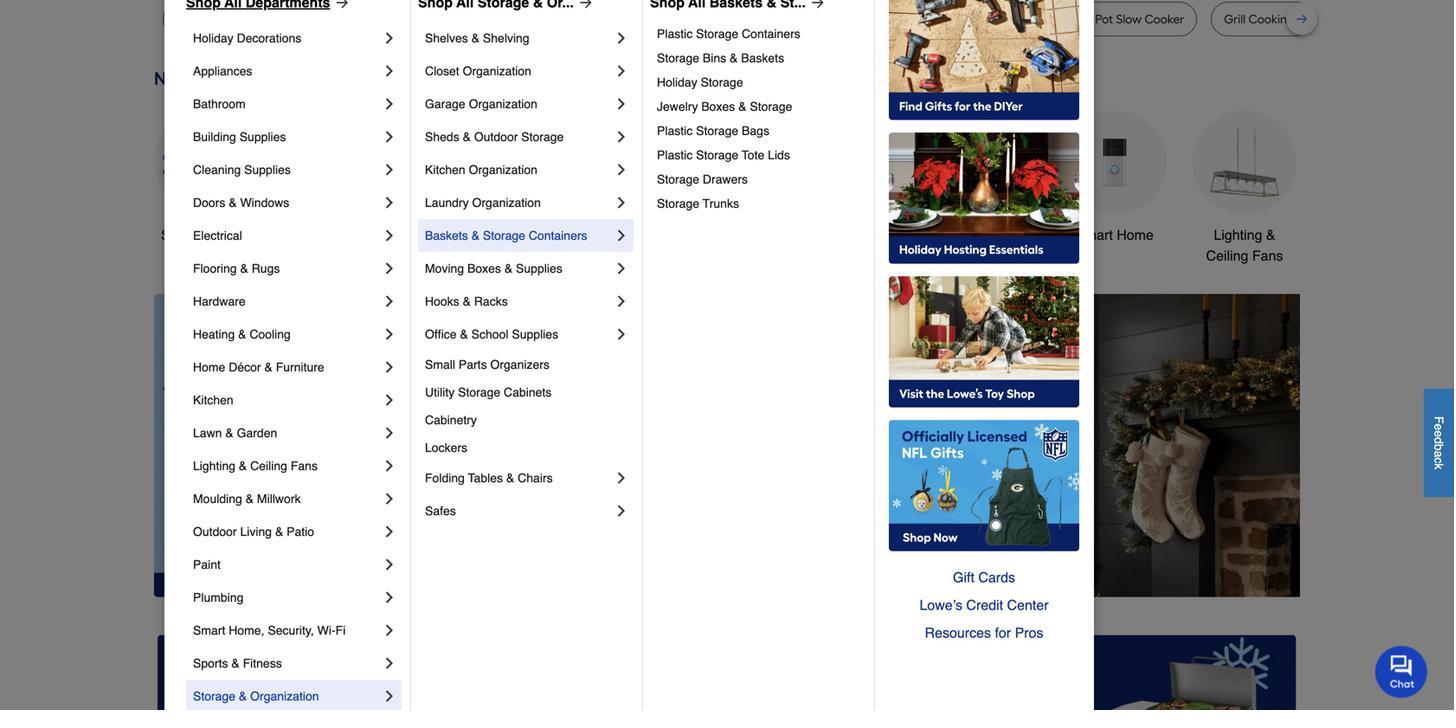 Task type: locate. For each thing, give the bounding box(es) containing it.
1 horizontal spatial cooker
[[1145, 12, 1185, 26]]

shelves
[[425, 31, 468, 45]]

pot for instant pot
[[1003, 12, 1021, 26]]

storage up bins
[[696, 27, 739, 41]]

chevron right image for office & school supplies
[[613, 326, 630, 343]]

1 plastic from the top
[[657, 27, 693, 41]]

1 vertical spatial arrow right image
[[1269, 445, 1286, 463]]

2 crock from the left
[[1061, 12, 1093, 26]]

baskets & storage containers
[[425, 229, 588, 242]]

storage up holiday storage
[[657, 51, 700, 65]]

0 horizontal spatial smart
[[193, 624, 225, 637]]

arrow right image
[[574, 0, 595, 11], [1269, 445, 1286, 463]]

moving
[[425, 262, 464, 275]]

cards
[[979, 569, 1016, 585]]

moulding & millwork link
[[193, 482, 381, 515]]

0 horizontal spatial home
[[193, 360, 225, 374]]

0 horizontal spatial containers
[[529, 229, 588, 242]]

holiday decorations link
[[193, 22, 381, 55]]

2 slow from the left
[[1117, 12, 1142, 26]]

arrow right image up the crock pot cooking pot
[[806, 0, 827, 11]]

organization down sports & fitness link
[[250, 689, 319, 703]]

outdoor inside outdoor tools & equipment
[[806, 227, 856, 243]]

lighting & ceiling fans
[[1207, 227, 1284, 264], [193, 459, 318, 473]]

home décor & furniture
[[193, 360, 325, 374]]

crock for crock pot cooking pot
[[799, 12, 832, 26]]

chevron right image for sports & fitness
[[381, 655, 398, 672]]

chevron right image
[[381, 29, 398, 47], [613, 29, 630, 47], [381, 62, 398, 80], [613, 95, 630, 113], [613, 128, 630, 145], [613, 194, 630, 211], [381, 227, 398, 244], [613, 293, 630, 310], [381, 326, 398, 343], [613, 326, 630, 343], [381, 359, 398, 376], [381, 457, 398, 475], [381, 490, 398, 508], [613, 502, 630, 520], [381, 556, 398, 573], [381, 589, 398, 606], [381, 622, 398, 639], [381, 688, 398, 705]]

boxes up plastic storage bags
[[702, 100, 735, 113]]

organization for kitchen organization
[[469, 163, 538, 177]]

0 horizontal spatial bathroom
[[193, 97, 246, 111]]

plastic storage tote lids link
[[657, 143, 863, 167]]

smart for smart home, security, wi-fi
[[193, 624, 225, 637]]

1 horizontal spatial tools
[[860, 227, 892, 243]]

chevron right image for cleaning supplies
[[381, 161, 398, 178]]

cooker left 'grill'
[[1145, 12, 1185, 26]]

3 pot from the left
[[1003, 12, 1021, 26]]

outdoor tools & equipment
[[806, 227, 905, 264]]

0 vertical spatial holiday
[[193, 31, 234, 45]]

baskets down laundry
[[425, 229, 468, 242]]

2 vertical spatial outdoor
[[193, 525, 237, 539]]

0 horizontal spatial bathroom link
[[193, 87, 381, 120]]

up to 30 percent off select grills and accessories. image
[[936, 635, 1297, 710]]

boxes inside jewelry boxes & storage link
[[702, 100, 735, 113]]

chevron right image for doors & windows
[[381, 194, 398, 211]]

storage down storage drawers on the top of the page
[[657, 197, 700, 210]]

boxes inside moving boxes & supplies link
[[468, 262, 501, 275]]

0 horizontal spatial lighting & ceiling fans
[[193, 459, 318, 473]]

decorations up the appliances link
[[237, 31, 302, 45]]

0 horizontal spatial arrow right image
[[330, 0, 351, 11]]

scroll to item #5 image
[[963, 566, 1004, 573]]

kitchen organization
[[425, 163, 538, 177]]

0 horizontal spatial boxes
[[468, 262, 501, 275]]

chevron right image for folding tables & chairs
[[613, 469, 630, 487]]

holiday up jewelry
[[657, 75, 698, 89]]

closet organization link
[[425, 55, 613, 87]]

f
[[1433, 416, 1447, 424]]

kitchen
[[425, 163, 466, 177], [193, 393, 234, 407]]

equipment
[[823, 248, 889, 264]]

containers inside plastic storage containers link
[[742, 27, 801, 41]]

kitchen for kitchen
[[193, 393, 234, 407]]

home
[[1117, 227, 1154, 243], [193, 360, 225, 374]]

moulding & millwork
[[193, 492, 301, 506]]

1 horizontal spatial smart
[[1077, 227, 1114, 243]]

chevron right image for kitchen
[[381, 391, 398, 409]]

crock up storage bins & baskets link
[[799, 12, 832, 26]]

organization down sheds & outdoor storage
[[469, 163, 538, 177]]

arrow right image up holiday decorations link
[[330, 0, 351, 11]]

small parts organizers link
[[425, 351, 630, 378]]

outdoor
[[474, 130, 518, 144], [806, 227, 856, 243], [193, 525, 237, 539]]

grate
[[1298, 12, 1330, 26]]

warming
[[1344, 12, 1396, 26]]

lowe's credit center link
[[889, 592, 1080, 619]]

resources for pros link
[[889, 619, 1080, 647]]

3 plastic from the top
[[657, 148, 693, 162]]

tools up 'equipment'
[[860, 227, 892, 243]]

plastic up storage bins & baskets
[[657, 27, 693, 41]]

slow
[[410, 12, 436, 26], [1117, 12, 1142, 26]]

1 vertical spatial outdoor
[[806, 227, 856, 243]]

kitchen up lawn
[[193, 393, 234, 407]]

1 horizontal spatial lighting & ceiling fans
[[1207, 227, 1284, 264]]

1 horizontal spatial bathroom link
[[934, 110, 1038, 245]]

tools
[[450, 227, 482, 243], [860, 227, 892, 243]]

plastic storage tote lids
[[657, 148, 791, 162]]

chevron right image for baskets & storage containers
[[613, 227, 630, 244]]

arrow right image
[[330, 0, 351, 11], [806, 0, 827, 11]]

boxes up the racks
[[468, 262, 501, 275]]

scroll to item #2 image
[[834, 566, 876, 573]]

shelves & shelving
[[425, 31, 530, 45]]

small
[[425, 358, 456, 372]]

pot for crock pot slow cooker
[[1096, 12, 1114, 26]]

microwave
[[518, 12, 578, 26]]

chevron right image
[[613, 62, 630, 80], [381, 95, 398, 113], [381, 128, 398, 145], [381, 161, 398, 178], [613, 161, 630, 178], [381, 194, 398, 211], [613, 227, 630, 244], [381, 260, 398, 277], [613, 260, 630, 277], [381, 293, 398, 310], [381, 391, 398, 409], [381, 424, 398, 442], [613, 469, 630, 487], [381, 523, 398, 540], [381, 655, 398, 672]]

closet
[[425, 64, 460, 78]]

wi-
[[318, 624, 336, 637]]

chevron right image for bathroom
[[381, 95, 398, 113]]

1 vertical spatial plastic
[[657, 124, 693, 138]]

for
[[995, 625, 1012, 641]]

storage down the garage organization link
[[522, 130, 564, 144]]

chevron right image for lighting & ceiling fans
[[381, 457, 398, 475]]

lockers
[[425, 441, 468, 455]]

pros
[[1015, 625, 1044, 641]]

0 vertical spatial ceiling
[[1207, 248, 1249, 264]]

outdoor up kitchen organization
[[474, 130, 518, 144]]

cooker up shelves
[[438, 12, 478, 26]]

0 horizontal spatial lighting & ceiling fans link
[[193, 449, 381, 482]]

1 vertical spatial kitchen
[[193, 393, 234, 407]]

0 horizontal spatial decorations
[[237, 31, 302, 45]]

chevron right image for plumbing
[[381, 589, 398, 606]]

laundry
[[425, 196, 469, 210]]

laundry organization
[[425, 196, 541, 210]]

1 pot from the left
[[835, 12, 853, 26]]

1 horizontal spatial fans
[[1253, 248, 1284, 264]]

0 horizontal spatial ceiling
[[250, 459, 287, 473]]

1 vertical spatial baskets
[[425, 229, 468, 242]]

holiday for holiday storage
[[657, 75, 698, 89]]

utility
[[425, 385, 455, 399]]

1 horizontal spatial containers
[[742, 27, 801, 41]]

2 pot from the left
[[905, 12, 922, 26]]

triple
[[377, 12, 407, 26]]

lighting
[[1215, 227, 1263, 243], [193, 459, 236, 473]]

2 plastic from the top
[[657, 124, 693, 138]]

utility storage cabinets link
[[425, 378, 630, 406]]

1 horizontal spatial outdoor
[[474, 130, 518, 144]]

building
[[193, 130, 236, 144]]

1 vertical spatial boxes
[[468, 262, 501, 275]]

0 horizontal spatial fans
[[291, 459, 318, 473]]

1 horizontal spatial holiday
[[657, 75, 698, 89]]

shelving
[[483, 31, 530, 45]]

1 vertical spatial holiday
[[657, 75, 698, 89]]

0 horizontal spatial kitchen
[[193, 393, 234, 407]]

0 vertical spatial fans
[[1253, 248, 1284, 264]]

& inside outdoor tools & equipment
[[896, 227, 905, 243]]

officially licensed n f l gifts. shop now. image
[[889, 420, 1080, 552]]

chevron right image for flooring & rugs
[[381, 260, 398, 277]]

0 vertical spatial smart
[[1077, 227, 1114, 243]]

1 vertical spatial smart
[[193, 624, 225, 637]]

windows
[[240, 196, 289, 210]]

0 vertical spatial outdoor
[[474, 130, 518, 144]]

fans inside lighting & ceiling fans
[[1253, 248, 1284, 264]]

chevron right image for kitchen organization
[[613, 161, 630, 178]]

hardware
[[193, 294, 246, 308]]

chevron right image for hooks & racks
[[613, 293, 630, 310]]

kitchen up laundry
[[425, 163, 466, 177]]

utility storage cabinets
[[425, 385, 552, 399]]

0 horizontal spatial cooker
[[438, 12, 478, 26]]

1 horizontal spatial boxes
[[702, 100, 735, 113]]

outdoor up 'equipment'
[[806, 227, 856, 243]]

1 vertical spatial decorations
[[559, 248, 633, 264]]

fans
[[1253, 248, 1284, 264], [291, 459, 318, 473]]

plastic up storage drawers on the top of the page
[[657, 148, 693, 162]]

0 horizontal spatial crock
[[799, 12, 832, 26]]

chevron right image for storage & organization
[[381, 688, 398, 705]]

fi
[[336, 624, 346, 637]]

e up d
[[1433, 424, 1447, 431]]

0 horizontal spatial holiday
[[193, 31, 234, 45]]

lighting & ceiling fans link
[[1193, 110, 1297, 266], [193, 449, 381, 482]]

2 tools from the left
[[860, 227, 892, 243]]

baskets down plastic storage containers link
[[742, 51, 785, 65]]

1 cooker from the left
[[438, 12, 478, 26]]

plastic down jewelry
[[657, 124, 693, 138]]

0 vertical spatial plastic
[[657, 27, 693, 41]]

sports
[[193, 656, 228, 670]]

pot for crock pot cooking pot
[[835, 12, 853, 26]]

microwave countertop
[[518, 12, 644, 26]]

tables
[[468, 471, 503, 485]]

holiday for holiday decorations
[[193, 31, 234, 45]]

1 horizontal spatial kitchen
[[425, 163, 466, 177]]

0 vertical spatial containers
[[742, 27, 801, 41]]

1 tools from the left
[[450, 227, 482, 243]]

closet organization
[[425, 64, 532, 78]]

0 vertical spatial boxes
[[702, 100, 735, 113]]

1 horizontal spatial home
[[1117, 227, 1154, 243]]

0 horizontal spatial cooking
[[855, 12, 902, 26]]

plastic storage containers
[[657, 27, 801, 41]]

f e e d b a c k button
[[1425, 389, 1455, 497]]

supplies up windows
[[244, 163, 291, 177]]

crock right instant pot
[[1061, 12, 1093, 26]]

0 vertical spatial lighting
[[1215, 227, 1263, 243]]

chevron right image for building supplies
[[381, 128, 398, 145]]

1 horizontal spatial baskets
[[742, 51, 785, 65]]

shelves & shelving link
[[425, 22, 613, 55]]

home décor & furniture link
[[193, 351, 381, 384]]

holiday
[[193, 31, 234, 45], [657, 75, 698, 89]]

folding
[[425, 471, 465, 485]]

ceiling
[[1207, 248, 1249, 264], [250, 459, 287, 473]]

0 vertical spatial baskets
[[742, 51, 785, 65]]

cooking
[[855, 12, 902, 26], [1249, 12, 1295, 26]]

outdoor down the moulding
[[193, 525, 237, 539]]

electrical
[[193, 229, 242, 242]]

decorations down christmas
[[559, 248, 633, 264]]

cleaning supplies link
[[193, 153, 381, 186]]

1 horizontal spatial arrow right image
[[1269, 445, 1286, 463]]

1 horizontal spatial bathroom
[[956, 227, 1016, 243]]

home,
[[229, 624, 265, 637]]

deals
[[216, 227, 251, 243]]

shop these last-minute gifts. $99 or less. quantities are limited and won't last. image
[[154, 294, 434, 597]]

1 crock from the left
[[799, 12, 832, 26]]

heating & cooling link
[[193, 318, 381, 351]]

0 vertical spatial decorations
[[237, 31, 302, 45]]

0 vertical spatial kitchen
[[425, 163, 466, 177]]

1 vertical spatial ceiling
[[250, 459, 287, 473]]

storage up plastic storage bags link on the top of page
[[750, 100, 793, 113]]

2 vertical spatial plastic
[[657, 148, 693, 162]]

moving boxes & supplies link
[[425, 252, 613, 285]]

2 e from the top
[[1433, 431, 1447, 437]]

0 horizontal spatial baskets
[[425, 229, 468, 242]]

1 horizontal spatial arrow right image
[[806, 0, 827, 11]]

doors & windows
[[193, 196, 289, 210]]

0 vertical spatial arrow right image
[[574, 0, 595, 11]]

2 horizontal spatial outdoor
[[806, 227, 856, 243]]

0 horizontal spatial outdoor
[[193, 525, 237, 539]]

0 horizontal spatial slow
[[410, 12, 436, 26]]

0 vertical spatial home
[[1117, 227, 1154, 243]]

sheds
[[425, 130, 460, 144]]

chevron right image for garage organization
[[613, 95, 630, 113]]

tools down laundry organization
[[450, 227, 482, 243]]

organization inside 'link'
[[463, 64, 532, 78]]

baskets
[[742, 51, 785, 65], [425, 229, 468, 242]]

organization up baskets & storage containers
[[472, 196, 541, 210]]

1 vertical spatial lighting & ceiling fans
[[193, 459, 318, 473]]

0 horizontal spatial tools
[[450, 227, 482, 243]]

shop
[[161, 227, 193, 243]]

chevron right image for laundry organization
[[613, 194, 630, 211]]

holiday up appliances
[[193, 31, 234, 45]]

containers up storage bins & baskets link
[[742, 27, 801, 41]]

1 horizontal spatial decorations
[[559, 248, 633, 264]]

1 horizontal spatial crock
[[1061, 12, 1093, 26]]

1 horizontal spatial slow
[[1117, 12, 1142, 26]]

0 vertical spatial bathroom
[[193, 97, 246, 111]]

1 horizontal spatial ceiling
[[1207, 248, 1249, 264]]

75 percent off all artificial christmas trees, holiday lights and more. image
[[462, 294, 1301, 597]]

chevron right image for safes
[[613, 502, 630, 520]]

1 vertical spatial lighting
[[193, 459, 236, 473]]

4 pot from the left
[[1096, 12, 1114, 26]]

jewelry boxes & storage link
[[657, 94, 863, 119]]

organization up sheds & outdoor storage
[[469, 97, 538, 111]]

1 vertical spatial containers
[[529, 229, 588, 242]]

e up b
[[1433, 431, 1447, 437]]

smart for smart home
[[1077, 227, 1114, 243]]

sports & fitness
[[193, 656, 282, 670]]

plastic for plastic storage tote lids
[[657, 148, 693, 162]]

1 vertical spatial lighting & ceiling fans link
[[193, 449, 381, 482]]

organization down shelving
[[463, 64, 532, 78]]

decorations
[[237, 31, 302, 45], [559, 248, 633, 264]]

containers down laundry organization link
[[529, 229, 588, 242]]

chevron right image for heating & cooling
[[381, 326, 398, 343]]

plumbing link
[[193, 581, 381, 614]]

1 horizontal spatial lighting
[[1215, 227, 1263, 243]]

1 horizontal spatial lighting & ceiling fans link
[[1193, 110, 1297, 266]]

1 horizontal spatial cooking
[[1249, 12, 1295, 26]]



Task type: describe. For each thing, give the bounding box(es) containing it.
décor
[[229, 360, 261, 374]]

rugs
[[252, 262, 280, 275]]

doors & windows link
[[193, 186, 381, 219]]

c
[[1433, 457, 1447, 464]]

outdoor for outdoor tools & equipment
[[806, 227, 856, 243]]

2 arrow right image from the left
[[806, 0, 827, 11]]

storage trunks
[[657, 197, 740, 210]]

supplies up the cleaning supplies
[[240, 130, 286, 144]]

storage down plastic storage bags
[[696, 148, 739, 162]]

storage up the "storage trunks"
[[657, 172, 700, 186]]

0 horizontal spatial arrow right image
[[574, 0, 595, 11]]

garage organization link
[[425, 87, 613, 120]]

chevron right image for electrical
[[381, 227, 398, 244]]

decorations for holiday
[[237, 31, 302, 45]]

find gifts for the diyer. image
[[889, 0, 1080, 120]]

chevron right image for sheds & outdoor storage
[[613, 128, 630, 145]]

baskets & storage containers link
[[425, 219, 613, 252]]

1 cooking from the left
[[855, 12, 902, 26]]

patio
[[287, 525, 314, 539]]

safes link
[[425, 495, 613, 527]]

electrical link
[[193, 219, 381, 252]]

f e e d b a c k
[[1433, 416, 1447, 470]]

storage trunks link
[[657, 191, 863, 216]]

lockers link
[[425, 434, 630, 462]]

flooring & rugs
[[193, 262, 280, 275]]

2 cooker from the left
[[1145, 12, 1185, 26]]

1 vertical spatial home
[[193, 360, 225, 374]]

1 e from the top
[[1433, 424, 1447, 431]]

appliances
[[193, 64, 252, 78]]

christmas decorations
[[559, 227, 633, 264]]

chat invite button image
[[1376, 645, 1429, 698]]

flooring
[[193, 262, 237, 275]]

bins
[[703, 51, 727, 65]]

chevron right image for lawn & garden
[[381, 424, 398, 442]]

containers inside 'baskets & storage containers' link
[[529, 229, 588, 242]]

storage bins & baskets
[[657, 51, 785, 65]]

cabinets
[[504, 385, 552, 399]]

1 arrow right image from the left
[[330, 0, 351, 11]]

organizers
[[491, 358, 550, 372]]

credit
[[967, 597, 1004, 613]]

kitchen link
[[193, 384, 381, 417]]

lids
[[768, 148, 791, 162]]

chevron right image for moving boxes & supplies
[[613, 260, 630, 277]]

chevron right image for appliances
[[381, 62, 398, 80]]

instant
[[962, 12, 1000, 26]]

lawn & garden
[[193, 426, 277, 440]]

scroll to item #4 element
[[918, 564, 963, 574]]

tools inside outdoor tools & equipment
[[860, 227, 892, 243]]

visit the lowe's toy shop. image
[[889, 276, 1080, 408]]

storage down storage bins & baskets
[[701, 75, 744, 89]]

0 horizontal spatial lighting
[[193, 459, 236, 473]]

organization for closet organization
[[463, 64, 532, 78]]

supplies up "small parts organizers" link
[[512, 327, 559, 341]]

hardware link
[[193, 285, 381, 318]]

center
[[1008, 597, 1049, 613]]

2 cooking from the left
[[1249, 12, 1295, 26]]

fitness
[[243, 656, 282, 670]]

chevron right image for closet organization
[[613, 62, 630, 80]]

chevron right image for shelves & shelving
[[613, 29, 630, 47]]

storage & organization
[[193, 689, 319, 703]]

chevron right image for home décor & furniture
[[381, 359, 398, 376]]

cabinetry
[[425, 413, 477, 427]]

drawers
[[703, 172, 748, 186]]

1 vertical spatial bathroom
[[956, 227, 1016, 243]]

boxes for jewelry
[[702, 100, 735, 113]]

new deals every day during 25 days of deals image
[[154, 64, 1301, 93]]

& inside lighting & ceiling fans
[[1267, 227, 1276, 243]]

chevron right image for moulding & millwork
[[381, 490, 398, 508]]

tools link
[[414, 110, 518, 245]]

holiday storage
[[657, 75, 744, 89]]

chevron right image for outdoor living & patio
[[381, 523, 398, 540]]

chevron right image for holiday decorations
[[381, 29, 398, 47]]

plastic for plastic storage containers
[[657, 27, 693, 41]]

millwork
[[257, 492, 301, 506]]

1 slow from the left
[[410, 12, 436, 26]]

outdoor living & patio link
[[193, 515, 381, 548]]

holiday hosting essentials. image
[[889, 133, 1080, 264]]

cooling
[[250, 327, 291, 341]]

chevron right image for hardware
[[381, 293, 398, 310]]

lawn
[[193, 426, 222, 440]]

sports & fitness link
[[193, 647, 381, 680]]

b
[[1433, 444, 1447, 451]]

chevron right image for smart home, security, wi-fi
[[381, 622, 398, 639]]

christmas decorations link
[[544, 110, 648, 266]]

shop all deals link
[[154, 110, 258, 245]]

up to 35 percent off select small appliances. image
[[547, 635, 908, 710]]

resources
[[925, 625, 992, 641]]

get up to 2 free select tools or batteries when you buy 1 with select purchases. image
[[158, 635, 519, 710]]

storage up plastic storage tote lids
[[696, 124, 739, 138]]

plastic for plastic storage bags
[[657, 124, 693, 138]]

boxes for moving
[[468, 262, 501, 275]]

organization for garage organization
[[469, 97, 538, 111]]

holiday decorations
[[193, 31, 302, 45]]

organization for laundry organization
[[472, 196, 541, 210]]

moving boxes & supplies
[[425, 262, 563, 275]]

heating
[[193, 327, 235, 341]]

lighting inside lighting & ceiling fans
[[1215, 227, 1263, 243]]

paint link
[[193, 548, 381, 581]]

gift cards link
[[889, 564, 1080, 592]]

storage down parts
[[458, 385, 501, 399]]

smart home, security, wi-fi
[[193, 624, 346, 637]]

smart home
[[1077, 227, 1154, 243]]

smart home, security, wi-fi link
[[193, 614, 381, 647]]

crock for crock pot slow cooker
[[1061, 12, 1093, 26]]

kitchen for kitchen organization
[[425, 163, 466, 177]]

resources for pros
[[925, 625, 1044, 641]]

decorations for christmas
[[559, 248, 633, 264]]

plastic storage bags
[[657, 124, 770, 138]]

lowe's
[[920, 597, 963, 613]]

moulding
[[193, 492, 242, 506]]

hooks & racks
[[425, 294, 508, 308]]

cleaning
[[193, 163, 241, 177]]

0 vertical spatial lighting & ceiling fans link
[[1193, 110, 1297, 266]]

school
[[472, 327, 509, 341]]

0 vertical spatial lighting & ceiling fans
[[1207, 227, 1284, 264]]

home inside smart home link
[[1117, 227, 1154, 243]]

crock pot cooking pot
[[799, 12, 922, 26]]

sheds & outdoor storage
[[425, 130, 564, 144]]

storage down sports
[[193, 689, 236, 703]]

laundry organization link
[[425, 186, 613, 219]]

office & school supplies link
[[425, 318, 613, 351]]

chairs
[[518, 471, 553, 485]]

office & school supplies
[[425, 327, 559, 341]]

racks
[[474, 294, 508, 308]]

supplies up hooks & racks link
[[516, 262, 563, 275]]

triple slow cooker
[[377, 12, 478, 26]]

storage & organization link
[[193, 680, 381, 710]]

storage drawers
[[657, 172, 748, 186]]

appliances link
[[193, 55, 381, 87]]

security,
[[268, 624, 314, 637]]

bags
[[742, 124, 770, 138]]

ceiling inside lighting & ceiling fans
[[1207, 248, 1249, 264]]

1 vertical spatial fans
[[291, 459, 318, 473]]

paint
[[193, 558, 221, 572]]

christmas
[[565, 227, 627, 243]]

living
[[240, 525, 272, 539]]

garage
[[425, 97, 466, 111]]

shop all deals
[[161, 227, 251, 243]]

outdoor for outdoor living & patio
[[193, 525, 237, 539]]

storage up moving boxes & supplies
[[483, 229, 526, 242]]

rack
[[1399, 12, 1426, 26]]

folding tables & chairs
[[425, 471, 553, 485]]

holiday storage link
[[657, 70, 863, 94]]

tote
[[742, 148, 765, 162]]

chevron right image for paint
[[381, 556, 398, 573]]



Task type: vqa. For each thing, say whether or not it's contained in the screenshot.
The Home,
yes



